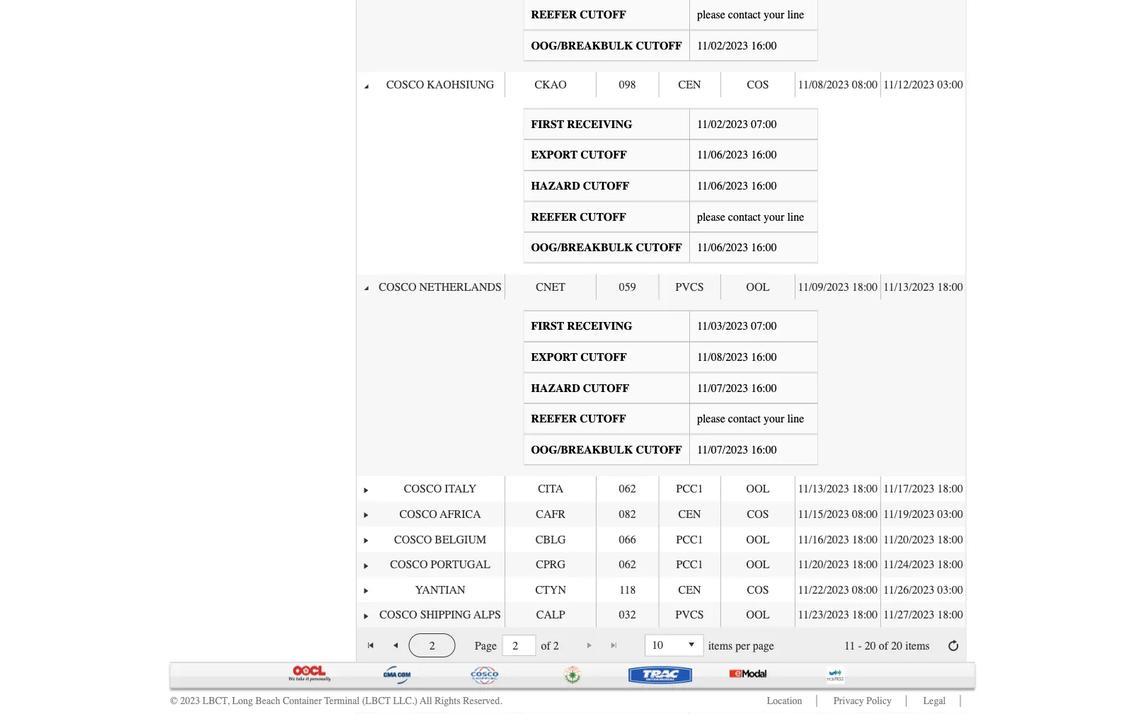 Task type: locate. For each thing, give the bounding box(es) containing it.
cos cell up 11/02/2023 07:00
[[721, 73, 795, 98]]

2 your from the top
[[764, 211, 785, 224]]

pvcs for 032
[[676, 609, 704, 622]]

0 vertical spatial 11/06/2023
[[698, 149, 749, 162]]

1 vertical spatial please contact your line
[[698, 211, 805, 224]]

1 vertical spatial 062
[[619, 559, 636, 572]]

3 your from the top
[[764, 413, 785, 426]]

062 cell up 082
[[596, 477, 659, 502]]

cosco kaohsiung cell
[[376, 73, 505, 98]]

1 horizontal spatial items
[[906, 640, 930, 653]]

0 vertical spatial 03:00
[[938, 79, 964, 92]]

1 vertical spatial hazard cutoff
[[531, 382, 630, 395]]

ool cell
[[721, 275, 795, 300], [721, 477, 795, 502], [721, 527, 795, 553], [721, 553, 795, 578], [721, 603, 795, 628]]

1 pvcs from the top
[[676, 281, 704, 294]]

2 vertical spatial contact
[[729, 413, 761, 426]]

cos cell for 11/15/2023 08:00 11/19/2023 03:00
[[721, 502, 795, 527]]

1 062 cell from the top
[[596, 477, 659, 502]]

1 vertical spatial 11/13/2023 18:00 cell
[[795, 477, 881, 502]]

pcc1 for 11/20/2023
[[677, 559, 704, 572]]

long
[[232, 696, 253, 707]]

cosco down the cosco italy cell
[[400, 508, 438, 521]]

1 hazard from the top
[[531, 180, 581, 193]]

2 cen from the top
[[679, 508, 702, 521]]

1 vertical spatial first
[[531, 320, 565, 333]]

items left per
[[709, 640, 733, 653]]

cen cell right 118
[[659, 578, 721, 603]]

2 vertical spatial cen cell
[[659, 578, 721, 603]]

11 - 20 of 20 items
[[845, 640, 930, 653]]

cen for 098
[[679, 79, 702, 92]]

0 vertical spatial 11/13/2023
[[884, 281, 935, 294]]

2 vertical spatial cen
[[679, 584, 702, 597]]

1 vertical spatial 07:00
[[752, 320, 777, 333]]

082 cell
[[596, 502, 659, 527]]

2 cos cell from the top
[[721, 502, 795, 527]]

0 vertical spatial please contact your line
[[698, 8, 805, 21]]

cos up 11/02/2023 07:00
[[748, 79, 770, 92]]

row group containing reefer cutoff
[[357, 0, 966, 628]]

oog/breakbulk for 11/02/2023
[[531, 241, 633, 255]]

0 vertical spatial receiving
[[567, 118, 633, 131]]

0 vertical spatial 11/08/2023
[[799, 79, 850, 92]]

2 vertical spatial line
[[788, 413, 805, 426]]

11/08/2023 for 11/08/2023 08:00 11/12/2023 03:00
[[799, 79, 850, 92]]

3 reefer from the top
[[531, 413, 577, 426]]

2 vertical spatial 11/06/2023
[[698, 241, 749, 255]]

2 11/06/2023 16:00 from the top
[[698, 180, 777, 193]]

2 062 cell from the top
[[596, 553, 659, 578]]

11/07/2023 for hazard cutoff
[[698, 382, 749, 395]]

pcc1 for 11/13/2023
[[677, 483, 704, 496]]

1 11/07/2023 16:00 from the top
[[698, 382, 777, 395]]

1 horizontal spatial 20
[[892, 640, 903, 653]]

ool for 11/23/2023 18:00 11/27/2023 18:00
[[747, 609, 770, 622]]

0 vertical spatial 07:00
[[752, 118, 777, 131]]

cosco portugal
[[390, 559, 491, 572]]

2 ool from the top
[[747, 483, 770, 496]]

1 vertical spatial 062 cell
[[596, 553, 659, 578]]

3 cen from the top
[[679, 584, 702, 597]]

1 08:00 from the top
[[853, 79, 878, 92]]

0 vertical spatial cen
[[679, 79, 702, 92]]

2 ool cell from the top
[[721, 477, 795, 502]]

cen cell
[[659, 73, 721, 98], [659, 502, 721, 527], [659, 578, 721, 603]]

1 vertical spatial pvcs
[[676, 609, 704, 622]]

1 2 from the left
[[430, 640, 435, 653]]

export down ckao cell
[[531, 149, 578, 162]]

export cutoff
[[531, 149, 627, 162], [531, 351, 627, 364]]

3 pcc1 from the top
[[677, 559, 704, 572]]

0 vertical spatial oog/breakbulk
[[531, 39, 633, 52]]

first
[[531, 118, 565, 131], [531, 320, 565, 333]]

1 oog/breakbulk cutoff from the top
[[531, 39, 683, 52]]

oog/breakbulk up cita
[[531, 444, 633, 457]]

2 vertical spatial please
[[698, 413, 726, 426]]

export
[[531, 149, 578, 162], [531, 351, 578, 364]]

0 vertical spatial hazard
[[531, 180, 581, 193]]

cosco for cosco shipping alps
[[380, 609, 418, 622]]

08:00 down 11/20/2023 18:00 11/24/2023 18:00
[[853, 584, 878, 597]]

3 11/06/2023 16:00 from the top
[[698, 241, 777, 255]]

cen cell for 098
[[659, 73, 721, 98]]

062 cell
[[596, 477, 659, 502], [596, 553, 659, 578]]

0 vertical spatial contact
[[729, 8, 761, 21]]

row
[[357, 73, 966, 98], [357, 275, 966, 300], [357, 477, 966, 502], [357, 502, 966, 527], [357, 527, 966, 553], [357, 553, 966, 578], [357, 578, 966, 603], [357, 603, 966, 628]]

07:00 for 11/02/2023 07:00
[[752, 118, 777, 131]]

1 vertical spatial export
[[531, 351, 578, 364]]

4 ool from the top
[[747, 559, 770, 572]]

7 row from the top
[[357, 578, 966, 603]]

reefer for 11/02/2023
[[531, 211, 577, 224]]

please contact your line
[[698, 8, 805, 21], [698, 211, 805, 224], [698, 413, 805, 426]]

1 vertical spatial first receiving
[[531, 320, 633, 333]]

oog/breakbulk cutoff
[[531, 39, 683, 52], [531, 241, 683, 255], [531, 444, 683, 457]]

11/12/2023 03:00 cell
[[881, 73, 966, 98]]

1 03:00 from the top
[[938, 79, 964, 92]]

2 vertical spatial oog/breakbulk cutoff
[[531, 444, 683, 457]]

1 export from the top
[[531, 149, 578, 162]]

0 vertical spatial 11/06/2023 16:00
[[698, 149, 777, 162]]

11/07/2023
[[698, 382, 749, 395], [698, 444, 749, 457]]

2 cen cell from the top
[[659, 502, 721, 527]]

cos
[[748, 79, 770, 92], [748, 508, 770, 521], [748, 584, 770, 597]]

03:00 for 11/15/2023 08:00 11/19/2023 03:00
[[938, 508, 964, 521]]

1 vertical spatial contact
[[729, 211, 761, 224]]

first down ckao cell
[[531, 118, 565, 131]]

11/20/2023 18:00 cell up the 11/24/2023
[[881, 527, 966, 553]]

2 11/07/2023 16:00 from the top
[[698, 444, 777, 457]]

18:00
[[853, 281, 878, 294], [938, 281, 964, 294], [853, 483, 878, 496], [938, 483, 964, 496], [853, 534, 878, 547], [938, 534, 964, 547], [853, 559, 878, 572], [938, 559, 964, 572], [853, 609, 878, 622], [938, 609, 964, 622]]

0 vertical spatial your
[[764, 8, 785, 21]]

1 row from the top
[[357, 73, 966, 98]]

pvcs for 059
[[676, 281, 704, 294]]

reefer up cnet
[[531, 211, 577, 224]]

2 hazard cutoff from the top
[[531, 382, 630, 395]]

cosco left kaohsiung
[[387, 79, 424, 92]]

0 horizontal spatial items
[[709, 640, 733, 653]]

cosco up go to the previous page image
[[380, 609, 418, 622]]

03:00 for 11/22/2023 08:00 11/26/2023 03:00
[[938, 584, 964, 597]]

per
[[736, 640, 751, 653]]

row group
[[357, 0, 966, 628]]

cosco
[[387, 79, 424, 92], [379, 281, 417, 294], [404, 483, 442, 496], [400, 508, 438, 521], [394, 534, 432, 547], [390, 559, 428, 572], [380, 609, 418, 622]]

pvcs right 032
[[676, 609, 704, 622]]

belgium
[[435, 534, 487, 547]]

first receiving for 11/02/2023 07:00
[[531, 118, 633, 131]]

0 vertical spatial line
[[788, 8, 805, 21]]

1 vertical spatial cos cell
[[721, 502, 795, 527]]

1 vertical spatial 03:00
[[938, 508, 964, 521]]

03:00 down 11/17/2023 18:00 cell
[[938, 508, 964, 521]]

3 oog/breakbulk from the top
[[531, 444, 633, 457]]

8 row from the top
[[357, 603, 966, 628]]

1 vertical spatial hazard
[[531, 382, 581, 395]]

11/15/2023 08:00 cell
[[795, 502, 881, 527]]

20 right - at bottom
[[865, 640, 877, 653]]

11/08/2023
[[799, 79, 850, 92], [698, 351, 749, 364]]

1 vertical spatial 11/06/2023
[[698, 180, 749, 193]]

0 vertical spatial please
[[698, 8, 726, 21]]

11/02/2023
[[698, 39, 749, 52], [698, 118, 749, 131]]

hazard cutoff for 11/07/2023 16:00
[[531, 382, 630, 395]]

-
[[859, 640, 863, 653]]

2 vertical spatial pcc1
[[677, 559, 704, 572]]

1 contact from the top
[[729, 8, 761, 21]]

please for 11/02/2023
[[698, 211, 726, 224]]

ool cell for 11/09/2023 18:00
[[721, 275, 795, 300]]

2 row from the top
[[357, 275, 966, 300]]

ool for 11/09/2023 18:00 11/13/2023 18:00
[[747, 281, 770, 294]]

cen cell right 082
[[659, 502, 721, 527]]

11/06/2023 for oog/breakbulk cutoff
[[698, 241, 749, 255]]

5 row from the top
[[357, 527, 966, 553]]

0 vertical spatial cos cell
[[721, 73, 795, 98]]

066 cell
[[596, 527, 659, 553]]

11/06/2023 16:00
[[698, 149, 777, 162], [698, 180, 777, 193], [698, 241, 777, 255]]

cosco shipping alps cell
[[376, 603, 505, 628]]

08:00 up 11/16/2023 18:00 11/20/2023 18:00
[[853, 508, 878, 521]]

2 11/06/2023 from the top
[[698, 180, 749, 193]]

062 up 082
[[619, 483, 636, 496]]

oog/breakbulk cutoff up 059 'cell'
[[531, 241, 683, 255]]

2 11/02/2023 from the top
[[698, 118, 749, 131]]

3 row from the top
[[357, 477, 966, 502]]

3 16:00 from the top
[[752, 180, 777, 193]]

0 vertical spatial 08:00
[[853, 79, 878, 92]]

1 ool from the top
[[747, 281, 770, 294]]

2 vertical spatial 03:00
[[938, 584, 964, 597]]

first receiving down cnet
[[531, 320, 633, 333]]

3 03:00 from the top
[[938, 584, 964, 597]]

062 for cprg
[[619, 559, 636, 572]]

1 vertical spatial 11/02/2023
[[698, 118, 749, 131]]

1 receiving from the top
[[567, 118, 633, 131]]

cosco up cosco africa
[[404, 483, 442, 496]]

1 export cutoff from the top
[[531, 149, 627, 162]]

11/15/2023 08:00 11/19/2023 03:00
[[799, 508, 964, 521]]

0 vertical spatial 11/02/2023
[[698, 39, 749, 52]]

export for 11/06/2023 16:00
[[531, 149, 578, 162]]

3 pcc1 cell from the top
[[659, 553, 721, 578]]

20
[[865, 640, 877, 653], [892, 640, 903, 653]]

2 vertical spatial 08:00
[[853, 584, 878, 597]]

of right - at bottom
[[880, 640, 889, 653]]

1 vertical spatial cen
[[679, 508, 702, 521]]

20 down 11/27/2023
[[892, 640, 903, 653]]

row containing cosco netherlands
[[357, 275, 966, 300]]

cblg
[[536, 534, 566, 547]]

4 row from the top
[[357, 502, 966, 527]]

cprg cell
[[505, 553, 596, 578]]

2 oog/breakbulk from the top
[[531, 241, 633, 255]]

cos up page
[[748, 584, 770, 597]]

pvcs cell up 11/03/2023
[[659, 275, 721, 300]]

3 reefer cutoff from the top
[[531, 413, 627, 426]]

3 cen cell from the top
[[659, 578, 721, 603]]

2023
[[180, 696, 200, 707]]

pcc1 for 11/16/2023
[[677, 534, 704, 547]]

items down 11/27/2023 18:00 cell
[[906, 640, 930, 653]]

cen cell up 11/02/2023 07:00
[[659, 73, 721, 98]]

1 vertical spatial line
[[788, 211, 805, 224]]

03:00 for 11/08/2023 08:00 11/12/2023 03:00
[[938, 79, 964, 92]]

reefer
[[531, 8, 577, 21], [531, 211, 577, 224], [531, 413, 577, 426]]

2 line from the top
[[788, 211, 805, 224]]

1 ool cell from the top
[[721, 275, 795, 300]]

11/24/2023 18:00 cell
[[881, 553, 966, 578]]

3 ool cell from the top
[[721, 527, 795, 553]]

1 vertical spatial receiving
[[567, 320, 633, 333]]

cosco left netherlands
[[379, 281, 417, 294]]

pcc1
[[677, 483, 704, 496], [677, 534, 704, 547], [677, 559, 704, 572]]

0 vertical spatial cos
[[748, 79, 770, 92]]

08:00 left 11/12/2023
[[853, 79, 878, 92]]

3 please contact your line from the top
[[698, 413, 805, 426]]

cen
[[679, 79, 702, 92], [679, 508, 702, 521], [679, 584, 702, 597]]

1 reefer from the top
[[531, 8, 577, 21]]

cosco for cosco netherlands
[[379, 281, 417, 294]]

shipping
[[420, 609, 471, 622]]

cos left 11/15/2023
[[748, 508, 770, 521]]

location link
[[768, 696, 803, 707]]

export cutoff for 11/06/2023 16:00
[[531, 149, 627, 162]]

hazard for 11/07/2023 16:00
[[531, 382, 581, 395]]

3 08:00 from the top
[[853, 584, 878, 597]]

0 vertical spatial pcc1
[[677, 483, 704, 496]]

cos cell up page
[[721, 578, 795, 603]]

118
[[620, 584, 636, 597]]

2 export from the top
[[531, 351, 578, 364]]

cen right 118
[[679, 584, 702, 597]]

oog/breakbulk cutoff up the 098 cell
[[531, 39, 683, 52]]

2 please from the top
[[698, 211, 726, 224]]

2 vertical spatial cos cell
[[721, 578, 795, 603]]

cos cell left 11/15/2023
[[721, 502, 795, 527]]

11/08/2023 for 11/08/2023 16:00
[[698, 351, 749, 364]]

3 oog/breakbulk cutoff from the top
[[531, 444, 683, 457]]

1 line from the top
[[788, 8, 805, 21]]

2 vertical spatial your
[[764, 413, 785, 426]]

5 ool from the top
[[747, 609, 770, 622]]

1 pvcs cell from the top
[[659, 275, 721, 300]]

export down cnet cell
[[531, 351, 578, 364]]

cos for 11/08/2023
[[748, 79, 770, 92]]

first receiving
[[531, 118, 633, 131], [531, 320, 633, 333]]

(lbct
[[362, 696, 391, 707]]

line for 11/02/2023 07:00
[[788, 211, 805, 224]]

3 contact from the top
[[729, 413, 761, 426]]

2 vertical spatial reefer
[[531, 413, 577, 426]]

11
[[845, 640, 856, 653]]

2 down calp
[[554, 640, 559, 653]]

1 vertical spatial 11/07/2023
[[698, 444, 749, 457]]

1 vertical spatial reefer cutoff
[[531, 211, 627, 224]]

0 vertical spatial export
[[531, 149, 578, 162]]

0 vertical spatial 062 cell
[[596, 477, 659, 502]]

pvcs up 11/03/2023
[[676, 281, 704, 294]]

11/09/2023 18:00 cell
[[795, 275, 881, 300]]

2 062 from the top
[[619, 559, 636, 572]]

1 11/07/2023 from the top
[[698, 382, 749, 395]]

legal
[[924, 696, 947, 707]]

0 vertical spatial cen cell
[[659, 73, 721, 98]]

11/20/2023 down 11/16/2023
[[799, 559, 850, 572]]

0 vertical spatial oog/breakbulk cutoff
[[531, 39, 683, 52]]

07:00
[[752, 118, 777, 131], [752, 320, 777, 333]]

2 vertical spatial 11/06/2023 16:00
[[698, 241, 777, 255]]

11/20/2023 18:00 cell up 11/22/2023
[[795, 553, 881, 578]]

11/06/2023 16:00 for hazard cutoff
[[698, 180, 777, 193]]

cprg
[[536, 559, 566, 572]]

11/03/2023 07:00
[[698, 320, 777, 333]]

hazard cutoff
[[531, 180, 630, 193], [531, 382, 630, 395]]

2 first from the top
[[531, 320, 565, 333]]

cafr
[[536, 508, 566, 521]]

1 cos from the top
[[748, 79, 770, 92]]

0 vertical spatial pvcs
[[676, 281, 704, 294]]

062 cell up 118
[[596, 553, 659, 578]]

cen right 082
[[679, 508, 702, 521]]

oog/breakbulk
[[531, 39, 633, 52], [531, 241, 633, 255], [531, 444, 633, 457]]

0 horizontal spatial 11/20/2023
[[799, 559, 850, 572]]

11/20/2023 down 11/19/2023
[[884, 534, 935, 547]]

1 cen cell from the top
[[659, 73, 721, 98]]

cosco italy cell
[[376, 477, 505, 502]]

2 vertical spatial oog/breakbulk
[[531, 444, 633, 457]]

11/27/2023
[[884, 609, 935, 622]]

receiving down 059 'cell'
[[567, 320, 633, 333]]

11/20/2023 18:00 cell
[[881, 527, 966, 553], [795, 553, 881, 578]]

your
[[764, 8, 785, 21], [764, 211, 785, 224], [764, 413, 785, 426]]

03:00 right 11/12/2023
[[938, 79, 964, 92]]

receiving down the 098 cell
[[567, 118, 633, 131]]

0 vertical spatial first
[[531, 118, 565, 131]]

062
[[619, 483, 636, 496], [619, 559, 636, 572]]

2 vertical spatial reefer cutoff
[[531, 413, 627, 426]]

ctyn
[[536, 584, 567, 597]]

1 vertical spatial export cutoff
[[531, 351, 627, 364]]

oog/breakbulk up cnet
[[531, 241, 633, 255]]

contact
[[729, 8, 761, 21], [729, 211, 761, 224], [729, 413, 761, 426]]

2 receiving from the top
[[567, 320, 633, 333]]

oog/breakbulk for 11/03/2023
[[531, 444, 633, 457]]

kaohsiung
[[427, 79, 495, 92]]

0 vertical spatial 062
[[619, 483, 636, 496]]

cosco inside cell
[[394, 534, 432, 547]]

2 export cutoff from the top
[[531, 351, 627, 364]]

ctyn cell
[[505, 578, 596, 603]]

2 pvcs from the top
[[676, 609, 704, 622]]

3 cos cell from the top
[[721, 578, 795, 603]]

1 vertical spatial pvcs cell
[[659, 603, 721, 628]]

0 horizontal spatial 20
[[865, 640, 877, 653]]

2 reefer cutoff from the top
[[531, 211, 627, 224]]

cosco down cosco belgium cell
[[390, 559, 428, 572]]

059 cell
[[596, 275, 659, 300]]

0 horizontal spatial 11/13/2023
[[799, 483, 850, 496]]

1 pcc1 from the top
[[677, 483, 704, 496]]

2 items from the left
[[906, 640, 930, 653]]

of
[[541, 640, 551, 653], [880, 640, 889, 653]]

0 vertical spatial reefer cutoff
[[531, 8, 627, 21]]

line
[[788, 8, 805, 21], [788, 211, 805, 224], [788, 413, 805, 426]]

cosco inside cell
[[400, 508, 438, 521]]

1 oog/breakbulk from the top
[[531, 39, 633, 52]]

cosco down "cosco africa" cell
[[394, 534, 432, 547]]

of right 2 field
[[541, 640, 551, 653]]

1 062 from the top
[[619, 483, 636, 496]]

reefer up ckao
[[531, 8, 577, 21]]

1 vertical spatial 11/07/2023 16:00
[[698, 444, 777, 457]]

0 vertical spatial reefer
[[531, 8, 577, 21]]

11/06/2023
[[698, 149, 749, 162], [698, 180, 749, 193], [698, 241, 749, 255]]

0 vertical spatial pvcs cell
[[659, 275, 721, 300]]

066
[[619, 534, 636, 547]]

1 vertical spatial 08:00
[[853, 508, 878, 521]]

2 08:00 from the top
[[853, 508, 878, 521]]

1 vertical spatial your
[[764, 211, 785, 224]]

2 pvcs cell from the top
[[659, 603, 721, 628]]

row containing cosco kaohsiung
[[357, 73, 966, 98]]

11/13/2023 18:00 cell
[[881, 275, 966, 300], [795, 477, 881, 502]]

cos cell
[[721, 73, 795, 98], [721, 502, 795, 527], [721, 578, 795, 603]]

cen for 118
[[679, 584, 702, 597]]

1 vertical spatial 11/08/2023
[[698, 351, 749, 364]]

1 vertical spatial pcc1
[[677, 534, 704, 547]]

1 horizontal spatial 2
[[554, 640, 559, 653]]

first down cnet cell
[[531, 320, 565, 333]]

cita cell
[[505, 477, 596, 502]]

oog/breakbulk cutoff up 082 cell
[[531, 444, 683, 457]]

2 down cosco shipping alps cell
[[430, 640, 435, 653]]

08:00
[[853, 79, 878, 92], [853, 508, 878, 521], [853, 584, 878, 597]]

1 horizontal spatial of
[[880, 640, 889, 653]]

0 vertical spatial 11/07/2023 16:00
[[698, 382, 777, 395]]

2 pcc1 cell from the top
[[659, 527, 721, 553]]

2 pcc1 from the top
[[677, 534, 704, 547]]

1 first from the top
[[531, 118, 565, 131]]

cen cell for 118
[[659, 578, 721, 603]]

10
[[652, 640, 664, 653]]

pvcs cell
[[659, 275, 721, 300], [659, 603, 721, 628]]

first receiving down ckao
[[531, 118, 633, 131]]

2 vertical spatial cos
[[748, 584, 770, 597]]

tree grid
[[357, 0, 966, 628]]

1 vertical spatial oog/breakbulk
[[531, 241, 633, 255]]

row containing cosco belgium
[[357, 527, 966, 553]]

cen up 11/02/2023 07:00
[[679, 79, 702, 92]]

2 first receiving from the top
[[531, 320, 633, 333]]

1 vertical spatial 11/06/2023 16:00
[[698, 180, 777, 193]]

2 11/07/2023 from the top
[[698, 444, 749, 457]]

5 16:00 from the top
[[752, 351, 777, 364]]

1 vertical spatial reefer
[[531, 211, 577, 224]]

11/07/2023 for oog/breakbulk cutoff
[[698, 444, 749, 457]]

1 vertical spatial please
[[698, 211, 726, 224]]

3 please from the top
[[698, 413, 726, 426]]

11/07/2023 16:00 for hazard cutoff
[[698, 382, 777, 395]]

1 07:00 from the top
[[752, 118, 777, 131]]

export for 11/08/2023 16:00
[[531, 351, 578, 364]]

1 cen from the top
[[679, 79, 702, 92]]

oog/breakbulk up ckao
[[531, 39, 633, 52]]

062 down '066' cell
[[619, 559, 636, 572]]

1 11/06/2023 from the top
[[698, 149, 749, 162]]

reefer up cita
[[531, 413, 577, 426]]

11/13/2023
[[884, 281, 935, 294], [799, 483, 850, 496]]

cosco africa cell
[[376, 502, 505, 527]]

0 vertical spatial 11/20/2023
[[884, 534, 935, 547]]

row containing cosco africa
[[357, 502, 966, 527]]

pvcs cell up 10
[[659, 603, 721, 628]]

11/07/2023 16:00
[[698, 382, 777, 395], [698, 444, 777, 457]]

3 11/06/2023 from the top
[[698, 241, 749, 255]]

1 vertical spatial oog/breakbulk cutoff
[[531, 241, 683, 255]]

1 11/02/2023 from the top
[[698, 39, 749, 52]]

0 horizontal spatial 11/08/2023
[[698, 351, 749, 364]]

11/23/2023
[[799, 609, 850, 622]]

11/19/2023 03:00 cell
[[881, 502, 966, 527]]

0 vertical spatial hazard cutoff
[[531, 180, 630, 193]]

2 vertical spatial please contact your line
[[698, 413, 805, 426]]

3 cos from the top
[[748, 584, 770, 597]]

pcc1 cell
[[659, 477, 721, 502], [659, 527, 721, 553], [659, 553, 721, 578]]

1 horizontal spatial 11/08/2023
[[799, 79, 850, 92]]

11/23/2023 18:00 11/27/2023 18:00
[[799, 609, 964, 622]]

cosco for cosco portugal
[[390, 559, 428, 572]]

1 vertical spatial 11/13/2023
[[799, 483, 850, 496]]

oog/breakbulk cutoff for 11/07/2023 16:00
[[531, 444, 683, 457]]

0 vertical spatial 11/07/2023
[[698, 382, 749, 395]]

refresh image
[[948, 641, 960, 652]]

1 cos cell from the top
[[721, 73, 795, 98]]

please for 11/03/2023
[[698, 413, 726, 426]]

reefer cutoff for 11/02/2023 07:00
[[531, 211, 627, 224]]

03:00 down 11/24/2023 18:00 cell
[[938, 584, 964, 597]]



Task type: vqa. For each thing, say whether or not it's contained in the screenshot.


Task type: describe. For each thing, give the bounding box(es) containing it.
1 horizontal spatial 11/13/2023
[[884, 281, 935, 294]]

italy
[[445, 483, 477, 496]]

2 20 from the left
[[892, 640, 903, 653]]

11/27/2023 18:00 cell
[[881, 603, 966, 628]]

first receiving for 11/03/2023 07:00
[[531, 320, 633, 333]]

privacy
[[834, 696, 865, 707]]

cosco italy
[[404, 483, 477, 496]]

1 reefer cutoff from the top
[[531, 8, 627, 21]]

cosco shipping alps
[[380, 609, 501, 622]]

11/09/2023 18:00 11/13/2023 18:00
[[799, 281, 964, 294]]

alps
[[474, 609, 501, 622]]

please contact your line for 11/02/2023
[[698, 211, 805, 224]]

11/12/2023
[[884, 79, 935, 92]]

1 items from the left
[[709, 640, 733, 653]]

118 cell
[[596, 578, 659, 603]]

cosco netherlands cell
[[376, 275, 505, 300]]

11/20/2023 18:00 11/24/2023 18:00
[[799, 559, 964, 572]]

cosco africa
[[400, 508, 481, 521]]

1 horizontal spatial 11/20/2023
[[884, 534, 935, 547]]

please contact your line for 11/03/2023
[[698, 413, 805, 426]]

tree grid containing reefer cutoff
[[357, 0, 966, 628]]

cosco netherlands
[[379, 281, 502, 294]]

reefer cutoff for 11/03/2023 07:00
[[531, 413, 627, 426]]

portugal
[[431, 559, 491, 572]]

© 2023 lbct, long beach container terminal (lbct llc.) all rights reserved.
[[170, 696, 503, 707]]

1 16:00 from the top
[[752, 39, 777, 52]]

cen cell for 082
[[659, 502, 721, 527]]

11/09/2023
[[799, 281, 850, 294]]

cnet
[[536, 281, 566, 294]]

6 16:00 from the top
[[752, 382, 777, 395]]

11/02/2023 07:00
[[698, 118, 777, 131]]

11/22/2023 08:00 cell
[[795, 578, 881, 603]]

reefer for 11/03/2023
[[531, 413, 577, 426]]

11/08/2023 08:00 11/12/2023 03:00
[[799, 79, 964, 92]]

pvcs cell for 032
[[659, 603, 721, 628]]

row containing cosco italy
[[357, 477, 966, 502]]

policy
[[867, 696, 892, 707]]

11/16/2023
[[799, 534, 850, 547]]

privacy policy link
[[834, 696, 892, 707]]

11/17/2023 18:00 cell
[[881, 477, 966, 502]]

032 cell
[[596, 603, 659, 628]]

11/06/2023 for export cutoff
[[698, 149, 749, 162]]

11/23/2023 18:00 cell
[[795, 603, 881, 628]]

pcc1 cell for 11/16/2023 18:00
[[659, 527, 721, 553]]

yantian
[[415, 584, 466, 597]]

©
[[170, 696, 178, 707]]

items per page
[[709, 640, 775, 653]]

privacy policy
[[834, 696, 892, 707]]

cafr cell
[[505, 502, 596, 527]]

11/02/2023 16:00
[[698, 39, 777, 52]]

11/16/2023 18:00 cell
[[795, 527, 881, 553]]

11/22/2023
[[799, 584, 850, 597]]

receiving for 11/03/2023 07:00
[[567, 320, 633, 333]]

cos cell for 11/08/2023 08:00 11/12/2023 03:00
[[721, 73, 795, 98]]

1 your from the top
[[764, 8, 785, 21]]

11/08/2023 08:00 cell
[[795, 73, 881, 98]]

1 vertical spatial 11/20/2023
[[799, 559, 850, 572]]

cosco for cosco belgium
[[394, 534, 432, 547]]

cosco portugal cell
[[376, 553, 505, 578]]

ckao
[[535, 79, 567, 92]]

calp cell
[[505, 603, 596, 628]]

ool cell for 11/13/2023 18:00
[[721, 477, 795, 502]]

7 16:00 from the top
[[752, 444, 777, 457]]

098
[[619, 79, 636, 92]]

032
[[619, 609, 636, 622]]

11/17/2023
[[884, 483, 935, 496]]

first for 11/03/2023 07:00
[[531, 320, 565, 333]]

go to the first page image
[[366, 641, 377, 652]]

pcc1 cell for 11/20/2023 18:00
[[659, 553, 721, 578]]

cnet cell
[[505, 275, 596, 300]]

cen for 082
[[679, 508, 702, 521]]

2 of from the left
[[880, 640, 889, 653]]

line for 11/03/2023 07:00
[[788, 413, 805, 426]]

11/19/2023
[[884, 508, 935, 521]]

beach
[[256, 696, 280, 707]]

export cutoff for 11/08/2023 16:00
[[531, 351, 627, 364]]

africa
[[440, 508, 481, 521]]

terminal
[[324, 696, 360, 707]]

row containing cosco shipping alps
[[357, 603, 966, 628]]

11/26/2023 03:00 cell
[[881, 578, 966, 603]]

first for 11/02/2023 07:00
[[531, 118, 565, 131]]

lbct,
[[203, 696, 230, 707]]

082
[[619, 508, 636, 521]]

11/07/2023 16:00 for oog/breakbulk cutoff
[[698, 444, 777, 457]]

your for 11/03/2023 07:00
[[764, 413, 785, 426]]

11/24/2023
[[884, 559, 935, 572]]

11/13/2023 18:00 11/17/2023 18:00
[[799, 483, 964, 496]]

cosco for cosco italy
[[404, 483, 442, 496]]

cos for 11/22/2023
[[748, 584, 770, 597]]

11/16/2023 18:00 11/20/2023 18:00
[[799, 534, 964, 547]]

11/02/2023 for 11/02/2023 16:00
[[698, 39, 749, 52]]

cblg cell
[[505, 527, 596, 553]]

4 16:00 from the top
[[752, 241, 777, 255]]

reserved.
[[463, 696, 503, 707]]

1 please contact your line from the top
[[698, 8, 805, 21]]

11/26/2023
[[884, 584, 935, 597]]

cosco belgium cell
[[376, 527, 505, 553]]

pcc1 cell for 11/13/2023 18:00
[[659, 477, 721, 502]]

1 20 from the left
[[865, 640, 877, 653]]

rights
[[435, 696, 461, 707]]

oog/breakbulk cutoff for 11/02/2023 16:00
[[531, 39, 683, 52]]

page
[[475, 640, 497, 653]]

ool for 11/13/2023 18:00 11/17/2023 18:00
[[747, 483, 770, 496]]

hazard cutoff for 11/06/2023 16:00
[[531, 180, 630, 193]]

page
[[753, 640, 775, 653]]

ool for 11/20/2023 18:00 11/24/2023 18:00
[[747, 559, 770, 572]]

pvcs cell for 059
[[659, 275, 721, 300]]

1 of from the left
[[541, 640, 551, 653]]

contact for 11/02/2023
[[729, 211, 761, 224]]

all
[[420, 696, 432, 707]]

07:00 for 11/03/2023 07:00
[[752, 320, 777, 333]]

2 16:00 from the top
[[752, 149, 777, 162]]

062 cell for cita
[[596, 477, 659, 502]]

11/06/2023 16:00 for export cutoff
[[698, 149, 777, 162]]

ool for 11/16/2023 18:00 11/20/2023 18:00
[[747, 534, 770, 547]]

container
[[283, 696, 322, 707]]

ool cell for 11/23/2023 18:00
[[721, 603, 795, 628]]

ool cell for 11/20/2023 18:00
[[721, 553, 795, 578]]

netherlands
[[420, 281, 502, 294]]

contact for 11/03/2023
[[729, 413, 761, 426]]

11/08/2023 16:00
[[698, 351, 777, 364]]

11/06/2023 for hazard cutoff
[[698, 180, 749, 193]]

row containing cosco portugal
[[357, 553, 966, 578]]

062 cell for cprg
[[596, 553, 659, 578]]

yantian cell
[[376, 578, 505, 603]]

llc.)
[[393, 696, 418, 707]]

cosco for cosco africa
[[400, 508, 438, 521]]

cosco kaohsiung
[[387, 79, 495, 92]]

of 2
[[541, 640, 559, 653]]

oog/breakbulk cutoff for 11/06/2023 16:00
[[531, 241, 683, 255]]

11/22/2023 08:00 11/26/2023 03:00
[[799, 584, 964, 597]]

ckao cell
[[505, 73, 596, 98]]

11/02/2023 for 11/02/2023 07:00
[[698, 118, 749, 131]]

calp
[[537, 609, 566, 622]]

11/03/2023
[[698, 320, 749, 333]]

098 cell
[[596, 73, 659, 98]]

row containing yantian
[[357, 578, 966, 603]]

cos cell for 11/22/2023 08:00 11/26/2023 03:00
[[721, 578, 795, 603]]

062 for cita
[[619, 483, 636, 496]]

cita
[[538, 483, 564, 496]]

2 field
[[502, 636, 536, 657]]

cos for 11/15/2023
[[748, 508, 770, 521]]

11/06/2023 16:00 for oog/breakbulk cutoff
[[698, 241, 777, 255]]

cosco belgium
[[394, 534, 487, 547]]

2 2 from the left
[[554, 640, 559, 653]]

11/15/2023
[[799, 508, 850, 521]]

0 vertical spatial 11/13/2023 18:00 cell
[[881, 275, 966, 300]]

08:00 for 11/15/2023 08:00
[[853, 508, 878, 521]]

08:00 for 11/08/2023 08:00
[[853, 79, 878, 92]]

08:00 for 11/22/2023 08:00
[[853, 584, 878, 597]]

your for 11/02/2023 07:00
[[764, 211, 785, 224]]

1 please from the top
[[698, 8, 726, 21]]

hazard for 11/06/2023 16:00
[[531, 180, 581, 193]]

cosco for cosco kaohsiung
[[387, 79, 424, 92]]

go to the previous page image
[[390, 641, 402, 652]]

059
[[619, 281, 636, 294]]

location
[[768, 696, 803, 707]]

legal link
[[924, 696, 947, 707]]

receiving for 11/02/2023 07:00
[[567, 118, 633, 131]]

ool cell for 11/16/2023 18:00
[[721, 527, 795, 553]]



